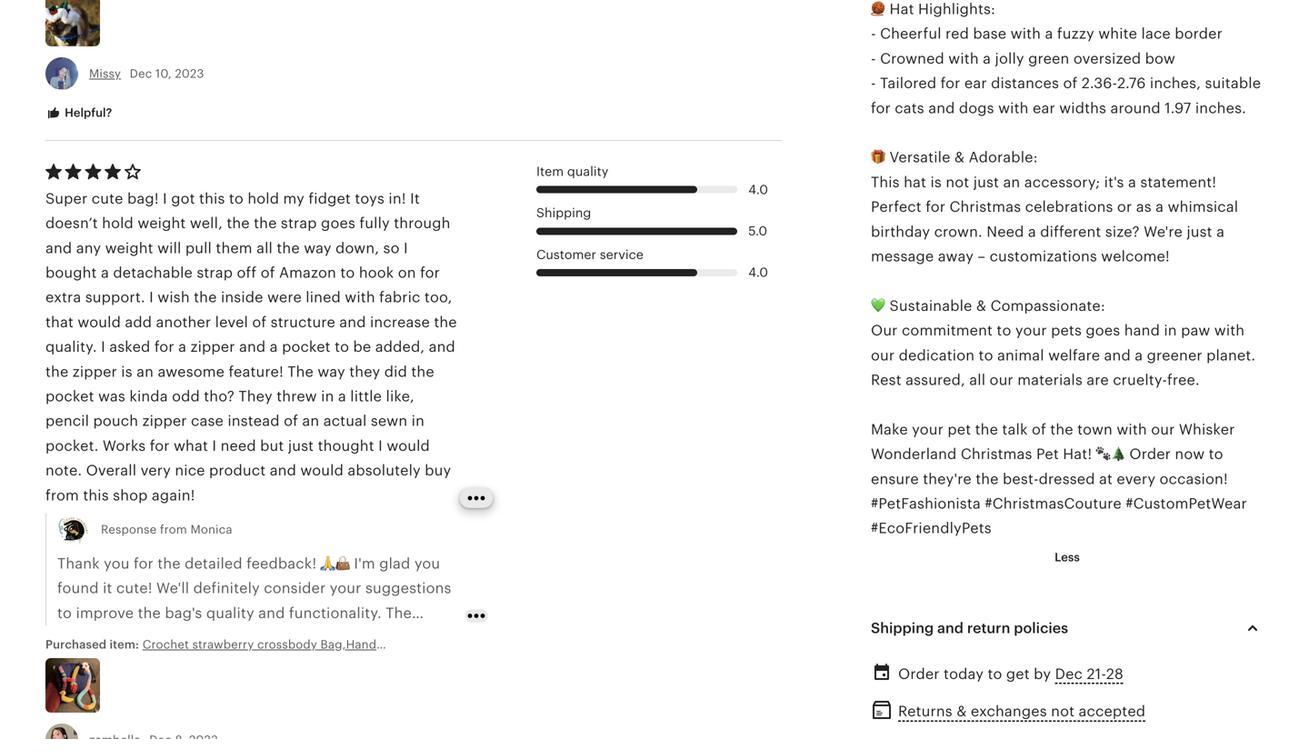 Task type: locate. For each thing, give the bounding box(es) containing it.
return
[[967, 620, 1011, 637]]

ear up dogs
[[965, 75, 987, 92]]

all
[[257, 240, 273, 256], [970, 372, 986, 388]]

quality
[[567, 164, 609, 179]]

2023
[[175, 67, 204, 80]]

4.0 up 5.0
[[749, 182, 768, 197]]

is down asked
[[121, 364, 133, 380]]

whisker
[[1179, 421, 1235, 438]]

1 vertical spatial goes
[[1086, 322, 1121, 339]]

not down by
[[1051, 704, 1075, 720]]

& inside 🎁 versatile & adorable: this hat is not just an accessory; it's a statement! perfect for christmas celebrations or as a whimsical birthday crown. need a different size? we're just a message away – customizations welcome!
[[955, 149, 965, 166]]

of right talk
[[1032, 421, 1047, 438]]

1 horizontal spatial in
[[412, 413, 425, 429]]

christmas up need
[[950, 199, 1021, 215]]

would down thought on the bottom left of the page
[[300, 462, 344, 479]]

1 horizontal spatial shipping
[[871, 620, 934, 637]]

would down the support.
[[78, 314, 121, 330]]

an up kinda
[[137, 364, 154, 380]]

very
[[141, 462, 171, 479]]

shipping left return at bottom
[[871, 620, 934, 637]]

0 horizontal spatial just
[[288, 438, 314, 454]]

pet
[[1037, 446, 1059, 462]]

order up every
[[1130, 446, 1171, 462]]

#petfashionista
[[871, 496, 981, 512]]

adorable:
[[969, 149, 1038, 166]]

dec left 10,
[[130, 67, 152, 80]]

- down 🧶
[[871, 26, 876, 42]]

from down again!
[[160, 523, 187, 536]]

is
[[931, 174, 942, 190], [121, 364, 133, 380]]

& right "versatile"
[[955, 149, 965, 166]]

through
[[394, 215, 451, 232]]

2 vertical spatial would
[[300, 462, 344, 479]]

#ecofriendlypets
[[871, 520, 992, 537]]

to up them
[[229, 190, 244, 207]]

but
[[260, 438, 284, 454]]

1 vertical spatial zipper
[[73, 364, 117, 380]]

2 horizontal spatial in
[[1164, 322, 1177, 339]]

your up animal
[[1016, 322, 1047, 339]]

1 vertical spatial our
[[990, 372, 1014, 388]]

0 vertical spatial is
[[931, 174, 942, 190]]

of up widths at top right
[[1063, 75, 1078, 92]]

- left the tailored
[[871, 75, 876, 92]]

are
[[1087, 372, 1109, 388]]

our down animal
[[990, 372, 1014, 388]]

1 horizontal spatial goes
[[1086, 322, 1121, 339]]

with down "distances"
[[999, 100, 1029, 116]]

1 vertical spatial from
[[160, 523, 187, 536]]

1 vertical spatial christmas
[[961, 446, 1033, 462]]

i up absolutely at the bottom of the page
[[378, 438, 383, 454]]

to
[[229, 190, 244, 207], [340, 265, 355, 281], [997, 322, 1012, 339], [335, 339, 349, 355], [979, 347, 994, 364], [1209, 446, 1224, 462], [988, 666, 1003, 682]]

hat
[[890, 1, 914, 17]]

customer
[[537, 247, 597, 262]]

1 vertical spatial this
[[83, 487, 109, 504]]

0 vertical spatial -
[[871, 26, 876, 42]]

from inside super cute bag! i got this to hold my fidget toys in! it doesn't hold weight well, the the strap goes fully through and any weight will pull them all the way down, so i bought a detachable strap off of amazon to hook on for extra support. i wish the inside were lined with fabric too, that would add another level of structure and increase the quality. i asked for a zipper and a pocket to be added, and the zipper is an awesome feature! the way they did the pocket was kinda odd tho? they threw in a little like, pencil pouch zipper case instead of an actual sewn in pocket. works for what i need but just thought i would note. overall very nice product and would absolutely buy from this shop again!
[[45, 487, 79, 504]]

0 vertical spatial hold
[[248, 190, 279, 207]]

0 vertical spatial strap
[[281, 215, 317, 232]]

1 vertical spatial is
[[121, 364, 133, 380]]

1 vertical spatial an
[[137, 364, 154, 380]]

0 vertical spatial order
[[1130, 446, 1171, 462]]

0 horizontal spatial goes
[[321, 215, 356, 232]]

2 horizontal spatial would
[[387, 438, 430, 454]]

that
[[45, 314, 74, 330]]

0 horizontal spatial all
[[257, 240, 273, 256]]

in up actual
[[321, 388, 334, 405]]

away
[[938, 248, 974, 265]]

goes down the "fidget"
[[321, 215, 356, 232]]

2 horizontal spatial our
[[1151, 421, 1175, 438]]

with up planet.
[[1215, 322, 1245, 339]]

add
[[125, 314, 152, 330]]

- left crowned
[[871, 50, 876, 67]]

make
[[871, 421, 908, 438]]

hold left my
[[248, 190, 279, 207]]

0 vertical spatial shipping
[[537, 206, 591, 220]]

dedication
[[899, 347, 975, 364]]

0 vertical spatial this
[[199, 190, 225, 207]]

this down overall
[[83, 487, 109, 504]]

it
[[410, 190, 420, 207]]

the left best-
[[976, 471, 999, 487]]

returns & exchanges not accepted button
[[898, 699, 1146, 725]]

1 horizontal spatial ear
[[1033, 100, 1056, 116]]

order today to get by dec 21-28
[[898, 666, 1124, 682]]

accessory;
[[1025, 174, 1101, 190]]

order
[[1130, 446, 1171, 462], [898, 666, 940, 682]]

for down "hat"
[[926, 199, 946, 215]]

1 vertical spatial &
[[976, 298, 987, 314]]

ensure
[[871, 471, 919, 487]]

get
[[1007, 666, 1030, 682]]

and right "added,"
[[429, 339, 455, 355]]

for right on
[[420, 265, 440, 281]]

of down threw
[[284, 413, 298, 429]]

hold down "cute"
[[102, 215, 134, 232]]

2 vertical spatial an
[[302, 413, 319, 429]]

1 horizontal spatial an
[[302, 413, 319, 429]]

the up them
[[227, 215, 250, 232]]

missy dec 10, 2023
[[89, 67, 204, 80]]

2 4.0 from the top
[[749, 265, 768, 280]]

this up well,
[[199, 190, 225, 207]]

for
[[941, 75, 961, 92], [871, 100, 891, 116], [926, 199, 946, 215], [420, 265, 440, 281], [154, 339, 174, 355], [150, 438, 170, 454]]

1 vertical spatial hold
[[102, 215, 134, 232]]

goes right pets
[[1086, 322, 1121, 339]]

1 - from the top
[[871, 26, 876, 42]]

and up are
[[1104, 347, 1131, 364]]

will
[[157, 240, 181, 256]]

planet.
[[1207, 347, 1256, 364]]

to right now
[[1209, 446, 1224, 462]]

order up returns
[[898, 666, 940, 682]]

the down quality.
[[45, 364, 69, 380]]

of right level
[[252, 314, 267, 330]]

dec
[[130, 67, 152, 80], [1055, 666, 1083, 682]]

ear
[[965, 75, 987, 92], [1033, 100, 1056, 116]]

hold
[[248, 190, 279, 207], [102, 215, 134, 232]]

2 vertical spatial in
[[412, 413, 425, 429]]

versatile
[[890, 149, 951, 166]]

order inside make your pet the talk of the town with our whisker wonderland christmas pet hat! 🐾🌲 order now to ensure they're the best-dressed at every occasion! #petfashionista #christmascouture #custompetwear #ecofriendlypets
[[1130, 446, 1171, 462]]

1 vertical spatial all
[[970, 372, 986, 388]]

pull
[[185, 240, 212, 256]]

fully
[[360, 215, 390, 232]]

of inside make your pet the talk of the town with our whisker wonderland christmas pet hat! 🐾🌲 order now to ensure they're the best-dressed at every occasion! #petfashionista #christmascouture #custompetwear #ecofriendlypets
[[1032, 421, 1047, 438]]

our inside make your pet the talk of the town with our whisker wonderland christmas pet hat! 🐾🌲 order now to ensure they're the best-dressed at every occasion! #petfashionista #christmascouture #custompetwear #ecofriendlypets
[[1151, 421, 1175, 438]]

suitable
[[1205, 75, 1261, 92]]

from down note.
[[45, 487, 79, 504]]

ear down "distances"
[[1033, 100, 1056, 116]]

product
[[209, 462, 266, 479]]

the down too,
[[434, 314, 457, 330]]

1 4.0 from the top
[[749, 182, 768, 197]]

0 vertical spatial goes
[[321, 215, 356, 232]]

0 vertical spatial &
[[955, 149, 965, 166]]

crown.
[[934, 224, 983, 240]]

and inside 🧶 hat highlights: - cheerful red base with a fuzzy white lace border - crowned with a jolly green oversized bow - tailored for ear distances of 2.36-2.76 inches, suitable for cats and dogs with ear widths around 1.97 inches.
[[929, 100, 955, 116]]

0 horizontal spatial strap
[[197, 265, 233, 281]]

0 vertical spatial an
[[1003, 174, 1021, 190]]

1 horizontal spatial pocket
[[282, 339, 331, 355]]

0 horizontal spatial order
[[898, 666, 940, 682]]

absolutely
[[348, 462, 421, 479]]

to inside make your pet the talk of the town with our whisker wonderland christmas pet hat! 🐾🌲 order now to ensure they're the best-dressed at every occasion! #petfashionista #christmascouture #custompetwear #ecofriendlypets
[[1209, 446, 1224, 462]]

wish
[[158, 289, 190, 306]]

0 vertical spatial in
[[1164, 322, 1177, 339]]

1 vertical spatial just
[[1187, 224, 1213, 240]]

1 vertical spatial order
[[898, 666, 940, 682]]

2 vertical spatial our
[[1151, 421, 1175, 438]]

hat
[[904, 174, 927, 190]]

2 vertical spatial -
[[871, 75, 876, 92]]

doesn't
[[45, 215, 98, 232]]

0 vertical spatial would
[[78, 314, 121, 330]]

0 vertical spatial ear
[[965, 75, 987, 92]]

0 vertical spatial your
[[1016, 322, 1047, 339]]

1 vertical spatial weight
[[105, 240, 153, 256]]

zipper down level
[[190, 339, 235, 355]]

2 horizontal spatial zipper
[[190, 339, 235, 355]]

28
[[1106, 666, 1124, 682]]

pocket.
[[45, 438, 99, 454]]

in inside 💚 sustainable & compassionate: our commitment to your pets goes hand in paw with our dedication to animal welfare and a greener planet. rest assured, all our materials are cruelty-free.
[[1164, 322, 1177, 339]]

in right sewn
[[412, 413, 425, 429]]

0 vertical spatial just
[[974, 174, 999, 190]]

#christmascouture
[[985, 496, 1122, 512]]

it's
[[1105, 174, 1124, 190]]

the up pet
[[1051, 421, 1074, 438]]

0 horizontal spatial would
[[78, 314, 121, 330]]

customizations
[[990, 248, 1097, 265]]

pocket down structure
[[282, 339, 331, 355]]

1 horizontal spatial dec
[[1055, 666, 1083, 682]]

rest
[[871, 372, 902, 388]]

1 horizontal spatial order
[[1130, 446, 1171, 462]]

pocket up pencil
[[45, 388, 94, 405]]

cats
[[895, 100, 925, 116]]

0 horizontal spatial is
[[121, 364, 133, 380]]

your
[[1016, 322, 1047, 339], [912, 421, 944, 438]]

1 horizontal spatial this
[[199, 190, 225, 207]]

1 horizontal spatial from
[[160, 523, 187, 536]]

i left wish at the left top of the page
[[149, 289, 154, 306]]

1 vertical spatial 4.0
[[749, 265, 768, 280]]

shipping up customer
[[537, 206, 591, 220]]

1 horizontal spatial zipper
[[142, 413, 187, 429]]

0 vertical spatial christmas
[[950, 199, 1021, 215]]

2 vertical spatial zipper
[[142, 413, 187, 429]]

well,
[[190, 215, 223, 232]]

0 vertical spatial weight
[[138, 215, 186, 232]]

purchased item:
[[45, 638, 142, 652]]

weight
[[138, 215, 186, 232], [105, 240, 153, 256]]

2 horizontal spatial just
[[1187, 224, 1213, 240]]

1 horizontal spatial your
[[1016, 322, 1047, 339]]

of inside 🧶 hat highlights: - cheerful red base with a fuzzy white lace border - crowned with a jolly green oversized bow - tailored for ear distances of 2.36-2.76 inches, suitable for cats and dogs with ear widths around 1.97 inches.
[[1063, 75, 1078, 92]]

your up wonderland on the right bottom of page
[[912, 421, 944, 438]]

so
[[383, 240, 400, 256]]

thought
[[318, 438, 374, 454]]

1 horizontal spatial hold
[[248, 190, 279, 207]]

1 horizontal spatial not
[[1051, 704, 1075, 720]]

border
[[1175, 26, 1223, 42]]

1 vertical spatial pocket
[[45, 388, 94, 405]]

instead
[[228, 413, 280, 429]]

shipping for shipping
[[537, 206, 591, 220]]

with up "🐾🌲"
[[1117, 421, 1147, 438]]

0 horizontal spatial shipping
[[537, 206, 591, 220]]

compassionate:
[[991, 298, 1106, 314]]

not inside 'button'
[[1051, 704, 1075, 720]]

to left animal
[[979, 347, 994, 364]]

& inside 'button'
[[957, 704, 967, 720]]

i right what
[[212, 438, 217, 454]]

a up cruelty- in the right of the page
[[1135, 347, 1143, 364]]

white
[[1099, 26, 1138, 42]]

the right the did
[[411, 364, 434, 380]]

and up bought
[[45, 240, 72, 256]]

0 vertical spatial not
[[946, 174, 970, 190]]

any
[[76, 240, 101, 256]]

all right 'assured,'
[[970, 372, 986, 388]]

2 vertical spatial just
[[288, 438, 314, 454]]

the right pet at the right bottom
[[975, 421, 998, 438]]

1 vertical spatial not
[[1051, 704, 1075, 720]]

shipping inside dropdown button
[[871, 620, 934, 637]]

policies
[[1014, 620, 1069, 637]]

is right "hat"
[[931, 174, 942, 190]]

1 horizontal spatial is
[[931, 174, 942, 190]]

all inside 💚 sustainable & compassionate: our commitment to your pets goes hand in paw with our dedication to animal welfare and a greener planet. rest assured, all our materials are cruelty-free.
[[970, 372, 986, 388]]

1 vertical spatial shipping
[[871, 620, 934, 637]]

oversized
[[1074, 50, 1141, 67]]

different
[[1040, 224, 1102, 240]]

1 vertical spatial your
[[912, 421, 944, 438]]

to up animal
[[997, 322, 1012, 339]]

2 horizontal spatial an
[[1003, 174, 1021, 190]]

with down red
[[949, 50, 979, 67]]

0 horizontal spatial dec
[[130, 67, 152, 80]]

4.0
[[749, 182, 768, 197], [749, 265, 768, 280]]

&
[[955, 149, 965, 166], [976, 298, 987, 314], [957, 704, 967, 720]]

1 vertical spatial would
[[387, 438, 430, 454]]

way right the
[[318, 364, 345, 380]]

just down whimsical
[[1187, 224, 1213, 240]]

& right returns
[[957, 704, 967, 720]]

a up the support.
[[101, 265, 109, 281]]

in
[[1164, 322, 1177, 339], [321, 388, 334, 405], [412, 413, 425, 429]]

1 vertical spatial ear
[[1033, 100, 1056, 116]]

our up now
[[1151, 421, 1175, 438]]

2 - from the top
[[871, 50, 876, 67]]

view details of this review photo by zambella image
[[45, 659, 100, 713]]

& inside 💚 sustainable & compassionate: our commitment to your pets goes hand in paw with our dedication to animal welfare and a greener planet. rest assured, all our materials are cruelty-free.
[[976, 298, 987, 314]]

0 vertical spatial all
[[257, 240, 273, 256]]

be
[[353, 339, 371, 355]]

and left return at bottom
[[938, 620, 964, 637]]

toys
[[355, 190, 385, 207]]

for left cats
[[871, 100, 891, 116]]

#custompetwear
[[1126, 496, 1247, 512]]

& up commitment at the right of page
[[976, 298, 987, 314]]

for up dogs
[[941, 75, 961, 92]]

assured,
[[906, 372, 966, 388]]

welcome!
[[1101, 248, 1170, 265]]

just right but
[[288, 438, 314, 454]]

dec right by
[[1055, 666, 1083, 682]]

0 vertical spatial dec
[[130, 67, 152, 80]]

jolly
[[995, 50, 1025, 67]]

christmas down talk
[[961, 446, 1033, 462]]

with inside 💚 sustainable & compassionate: our commitment to your pets goes hand in paw with our dedication to animal welfare and a greener planet. rest assured, all our materials are cruelty-free.
[[1215, 322, 1245, 339]]

0 vertical spatial 4.0
[[749, 182, 768, 197]]

monica
[[190, 523, 232, 536]]

and right cats
[[929, 100, 955, 116]]

i left asked
[[101, 339, 105, 355]]

4.0 down 5.0
[[749, 265, 768, 280]]

10,
[[155, 67, 172, 80]]

3 - from the top
[[871, 75, 876, 92]]

0 vertical spatial way
[[304, 240, 332, 256]]

0 horizontal spatial our
[[871, 347, 895, 364]]

0 horizontal spatial your
[[912, 421, 944, 438]]

1 vertical spatial -
[[871, 50, 876, 67]]

zipper up was
[[73, 364, 117, 380]]

0 horizontal spatial in
[[321, 388, 334, 405]]

0 horizontal spatial hold
[[102, 215, 134, 232]]

and up feature!
[[239, 339, 266, 355]]

2 vertical spatial &
[[957, 704, 967, 720]]

0 horizontal spatial from
[[45, 487, 79, 504]]



Task type: vqa. For each thing, say whether or not it's contained in the screenshot.
left for --Card Looms-- All Card Looms include appropriate shuttle and are right or left handed
no



Task type: describe. For each thing, give the bounding box(es) containing it.
commitment
[[902, 322, 993, 339]]

this
[[871, 174, 900, 190]]

with inside super cute bag! i got this to hold my fidget toys in! it doesn't hold weight well, the the strap goes fully through and any weight will pull them all the way down, so i bought a detachable strap off of amazon to hook on for extra support. i wish the inside were lined with fabric too, that would add another level of structure and increase the quality. i asked for a zipper and a pocket to be added, and the zipper is an awesome feature! the way they did the pocket was kinda odd tho? they threw in a little like, pencil pouch zipper case instead of an actual sewn in pocket. works for what i need but just thought i would note. overall very nice product and would absolutely buy from this shop again!
[[345, 289, 375, 306]]

like,
[[386, 388, 415, 405]]

super cute bag! i got this to hold my fidget toys in! it doesn't hold weight well, the the strap goes fully through and any weight will pull them all the way down, so i bought a detachable strap off of amazon to hook on for extra support. i wish the inside were lined with fabric too, that would add another level of structure and increase the quality. i asked for a zipper and a pocket to be added, and the zipper is an awesome feature! the way they did the pocket was kinda odd tho? they threw in a little like, pencil pouch zipper case instead of an actual sewn in pocket. works for what i need but just thought i would note. overall very nice product and would absolutely buy from this shop again!
[[45, 190, 457, 504]]

missy
[[89, 67, 121, 80]]

is inside super cute bag! i got this to hold my fidget toys in! it doesn't hold weight well, the the strap goes fully through and any weight will pull them all the way down, so i bought a detachable strap off of amazon to hook on for extra support. i wish the inside were lined with fabric too, that would add another level of structure and increase the quality. i asked for a zipper and a pocket to be added, and the zipper is an awesome feature! the way they did the pocket was kinda odd tho? they threw in a little like, pencil pouch zipper case instead of an actual sewn in pocket. works for what i need but just thought i would note. overall very nice product and would absolutely buy from this shop again!
[[121, 364, 133, 380]]

another
[[156, 314, 211, 330]]

0 vertical spatial zipper
[[190, 339, 235, 355]]

dressed
[[1039, 471, 1095, 487]]

the right wish at the left top of the page
[[194, 289, 217, 306]]

town
[[1078, 421, 1113, 438]]

off
[[237, 265, 257, 281]]

cute
[[92, 190, 123, 207]]

overall
[[86, 462, 137, 479]]

fidget
[[309, 190, 351, 207]]

kinda
[[129, 388, 168, 405]]

down,
[[336, 240, 379, 256]]

for up the very
[[150, 438, 170, 454]]

0 vertical spatial our
[[871, 347, 895, 364]]

4.0 for customer service
[[749, 265, 768, 280]]

celebrations
[[1025, 199, 1113, 215]]

purchased
[[45, 638, 107, 652]]

added,
[[375, 339, 425, 355]]

goes inside 💚 sustainable & compassionate: our commitment to your pets goes hand in paw with our dedication to animal welfare and a greener planet. rest assured, all our materials are cruelty-free.
[[1086, 322, 1121, 339]]

fuzzy
[[1057, 26, 1095, 42]]

4.0 for item quality
[[749, 182, 768, 197]]

works
[[103, 438, 146, 454]]

less button
[[1041, 541, 1094, 574]]

and up be
[[339, 314, 366, 330]]

with inside make your pet the talk of the town with our whisker wonderland christmas pet hat! 🐾🌲 order now to ensure they're the best-dressed at every occasion! #petfashionista #christmascouture #custompetwear #ecofriendlypets
[[1117, 421, 1147, 438]]

🧶
[[871, 1, 886, 17]]

christmas inside 🎁 versatile & adorable: this hat is not just an accessory; it's a statement! perfect for christmas celebrations or as a whimsical birthday crown. need a different size? we're just a message away – customizations welcome!
[[950, 199, 1021, 215]]

quality.
[[45, 339, 97, 355]]

a left 'jolly'
[[983, 50, 991, 67]]

helpful? button
[[32, 96, 126, 130]]

a up feature!
[[270, 339, 278, 355]]

your inside 💚 sustainable & compassionate: our commitment to your pets goes hand in paw with our dedication to animal welfare and a greener planet. rest assured, all our materials are cruelty-free.
[[1016, 322, 1047, 339]]

did
[[384, 364, 407, 380]]

fabric
[[379, 289, 421, 306]]

tailored
[[880, 75, 937, 92]]

& for compassionate:
[[976, 298, 987, 314]]

we're
[[1144, 224, 1183, 240]]

the up "amazon"
[[277, 240, 300, 256]]

talk
[[1002, 421, 1028, 438]]

asked
[[109, 339, 150, 355]]

🐾🌲
[[1096, 446, 1126, 462]]

every
[[1117, 471, 1156, 487]]

pouch
[[93, 413, 138, 429]]

item quality
[[537, 164, 609, 179]]

message
[[871, 248, 934, 265]]

is inside 🎁 versatile & adorable: this hat is not just an accessory; it's a statement! perfect for christmas celebrations or as a whimsical birthday crown. need a different size? we're just a message away – customizations welcome!
[[931, 174, 942, 190]]

and down but
[[270, 462, 296, 479]]

free.
[[1168, 372, 1200, 388]]

distances
[[991, 75, 1059, 92]]

1 vertical spatial way
[[318, 364, 345, 380]]

1.97
[[1165, 100, 1192, 116]]

dogs
[[959, 100, 995, 116]]

at
[[1099, 471, 1113, 487]]

level
[[215, 314, 248, 330]]

a right need
[[1028, 224, 1037, 240]]

2.36-
[[1082, 75, 1118, 92]]

an inside 🎁 versatile & adorable: this hat is not just an accessory; it's a statement! perfect for christmas celebrations or as a whimsical birthday crown. need a different size? we're just a message away – customizations welcome!
[[1003, 174, 1021, 190]]

1 vertical spatial in
[[321, 388, 334, 405]]

a up the green
[[1045, 26, 1053, 42]]

christmas inside make your pet the talk of the town with our whisker wonderland christmas pet hat! 🐾🌲 order now to ensure they're the best-dressed at every occasion! #petfashionista #christmascouture #custompetwear #ecofriendlypets
[[961, 446, 1033, 462]]

lace
[[1142, 26, 1171, 42]]

a right as
[[1156, 199, 1164, 215]]

for inside 🎁 versatile & adorable: this hat is not just an accessory; it's a statement! perfect for christmas celebrations or as a whimsical birthday crown. need a different size? we're just a message away – customizations welcome!
[[926, 199, 946, 215]]

pet
[[948, 421, 971, 438]]

extra
[[45, 289, 81, 306]]

item:
[[110, 638, 139, 652]]

0 horizontal spatial pocket
[[45, 388, 94, 405]]

as
[[1136, 199, 1152, 215]]

greener
[[1147, 347, 1203, 364]]

exchanges
[[971, 704, 1047, 720]]

and inside dropdown button
[[938, 620, 964, 637]]

crowned
[[880, 50, 945, 67]]

sustainable
[[890, 298, 973, 314]]

feature!
[[229, 364, 284, 380]]

the up off
[[254, 215, 277, 232]]

2.76
[[1118, 75, 1146, 92]]

cheerful
[[880, 26, 942, 42]]

to down down,
[[340, 265, 355, 281]]

my
[[283, 190, 305, 207]]

whimsical
[[1168, 199, 1239, 215]]

view details of this review photo by missy image
[[45, 0, 100, 46]]

to left be
[[335, 339, 349, 355]]

shipping for shipping and return policies
[[871, 620, 934, 637]]

they
[[349, 364, 380, 380]]

note.
[[45, 462, 82, 479]]

less
[[1055, 550, 1080, 564]]

dec 21-28 button
[[1055, 661, 1124, 688]]

1 horizontal spatial our
[[990, 372, 1014, 388]]

1 horizontal spatial strap
[[281, 215, 317, 232]]

your inside make your pet the talk of the town with our whisker wonderland christmas pet hat! 🐾🌲 order now to ensure they're the best-dressed at every occasion! #petfashionista #christmascouture #custompetwear #ecofriendlypets
[[912, 421, 944, 438]]

1 horizontal spatial just
[[974, 174, 999, 190]]

perfect
[[871, 199, 922, 215]]

highlights:
[[918, 1, 996, 17]]

goes inside super cute bag! i got this to hold my fidget toys in! it doesn't hold weight well, the the strap goes fully through and any weight will pull them all the way down, so i bought a detachable strap off of amazon to hook on for extra support. i wish the inside were lined with fabric too, that would add another level of structure and increase the quality. i asked for a zipper and a pocket to be added, and the zipper is an awesome feature! the way they did the pocket was kinda odd tho? they threw in a little like, pencil pouch zipper case instead of an actual sewn in pocket. works for what i need but just thought i would note. overall very nice product and would absolutely buy from this shop again!
[[321, 215, 356, 232]]

shop
[[113, 487, 148, 504]]

🎁 versatile & adorable: this hat is not just an accessory; it's a statement! perfect for christmas celebrations or as a whimsical birthday crown. need a different size? we're just a message away – customizations welcome!
[[871, 149, 1239, 265]]

💚
[[871, 298, 886, 314]]

a left little
[[338, 388, 346, 405]]

a down 'another' at the top of the page
[[178, 339, 186, 355]]

a down whimsical
[[1217, 224, 1225, 240]]

to left get
[[988, 666, 1003, 682]]

with up 'jolly'
[[1011, 26, 1041, 42]]

& for adorable:
[[955, 149, 965, 166]]

0 horizontal spatial ear
[[965, 75, 987, 92]]

welfare
[[1049, 347, 1100, 364]]

not inside 🎁 versatile & adorable: this hat is not just an accessory; it's a statement! perfect for christmas celebrations or as a whimsical birthday crown. need a different size? we're just a message away – customizations welcome!
[[946, 174, 970, 190]]

1 horizontal spatial would
[[300, 462, 344, 479]]

i left got
[[163, 190, 167, 207]]

statement!
[[1141, 174, 1217, 190]]

0 horizontal spatial zipper
[[73, 364, 117, 380]]

0 horizontal spatial this
[[83, 487, 109, 504]]

all inside super cute bag! i got this to hold my fidget toys in! it doesn't hold weight well, the the strap goes fully through and any weight will pull them all the way down, so i bought a detachable strap off of amazon to hook on for extra support. i wish the inside were lined with fabric too, that would add another level of structure and increase the quality. i asked for a zipper and a pocket to be added, and the zipper is an awesome feature! the way they did the pocket was kinda odd tho? they threw in a little like, pencil pouch zipper case instead of an actual sewn in pocket. works for what i need but just thought i would note. overall very nice product and would absolutely buy from this shop again!
[[257, 240, 273, 256]]

0 horizontal spatial an
[[137, 364, 154, 380]]

widths
[[1060, 100, 1107, 116]]

just inside super cute bag! i got this to hold my fidget toys in! it doesn't hold weight well, the the strap goes fully through and any weight will pull them all the way down, so i bought a detachable strap off of amazon to hook on for extra support. i wish the inside were lined with fabric too, that would add another level of structure and increase the quality. i asked for a zipper and a pocket to be added, and the zipper is an awesome feature! the way they did the pocket was kinda odd tho? they threw in a little like, pencil pouch zipper case instead of an actual sewn in pocket. works for what i need but just thought i would note. overall very nice product and would absolutely buy from this shop again!
[[288, 438, 314, 454]]

sewn
[[371, 413, 408, 429]]

need
[[221, 438, 256, 454]]

0 vertical spatial pocket
[[282, 339, 331, 355]]

1 vertical spatial strap
[[197, 265, 233, 281]]

inches.
[[1196, 100, 1247, 116]]

for down 'another' at the top of the page
[[154, 339, 174, 355]]

and inside 💚 sustainable & compassionate: our commitment to your pets goes hand in paw with our dedication to animal welfare and a greener planet. rest assured, all our materials are cruelty-free.
[[1104, 347, 1131, 364]]

our
[[871, 322, 898, 339]]

accepted
[[1079, 704, 1146, 720]]

a inside 💚 sustainable & compassionate: our commitment to your pets goes hand in paw with our dedication to animal welfare and a greener planet. rest assured, all our materials are cruelty-free.
[[1135, 347, 1143, 364]]

cruelty-
[[1113, 372, 1168, 388]]

wonderland
[[871, 446, 957, 462]]

bought
[[45, 265, 97, 281]]

red
[[946, 26, 969, 42]]

a right it's
[[1128, 174, 1137, 190]]

little
[[350, 388, 382, 405]]

i right so
[[404, 240, 408, 256]]

make your pet the talk of the town with our whisker wonderland christmas pet hat! 🐾🌲 order now to ensure they're the best-dressed at every occasion! #petfashionista #christmascouture #custompetwear #ecofriendlypets
[[871, 421, 1247, 537]]

green
[[1029, 50, 1070, 67]]

of right off
[[261, 265, 275, 281]]



